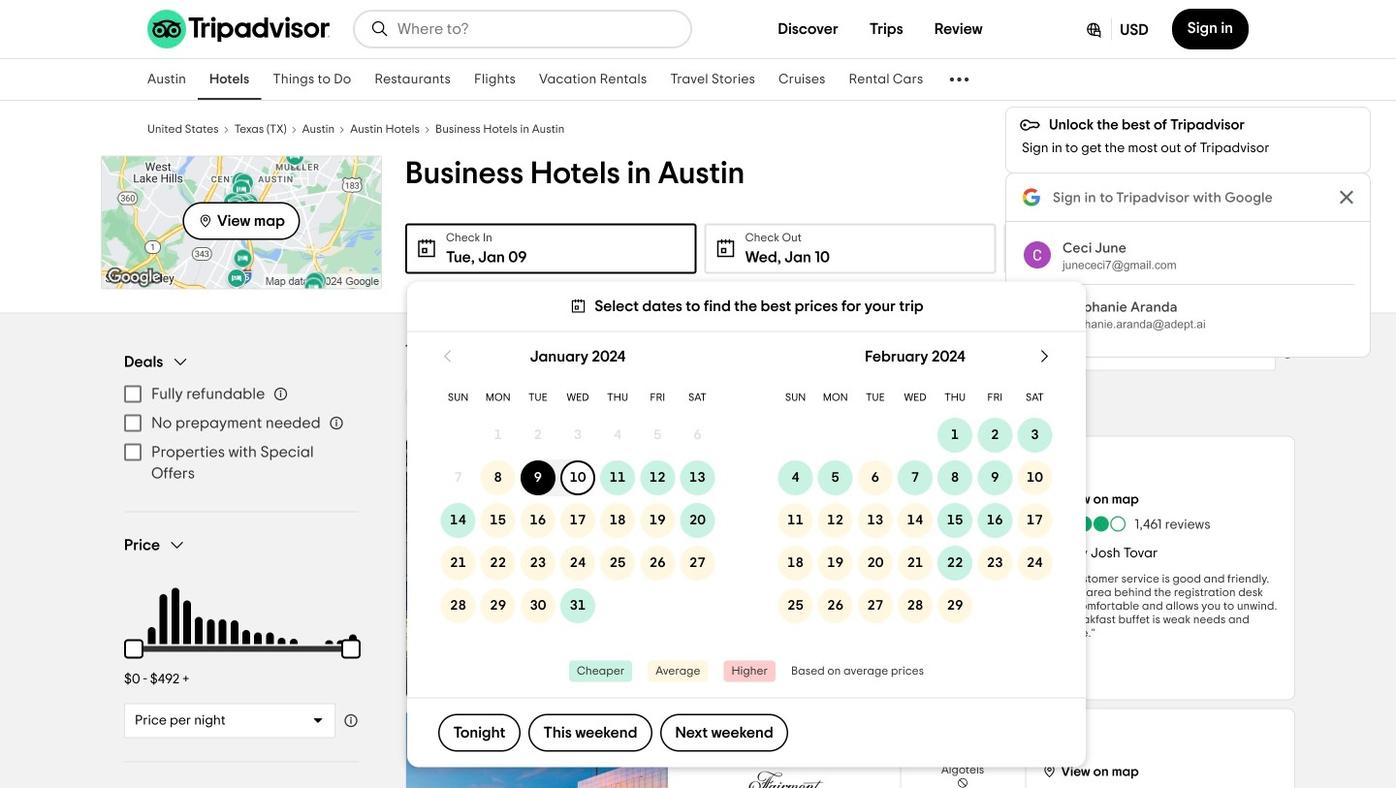 Task type: describe. For each thing, give the bounding box(es) containing it.
0 vertical spatial group
[[124, 352, 359, 488]]

2 grid from the left
[[776, 332, 1055, 627]]

1 row group from the left
[[438, 414, 717, 627]]

february 27, 2024 cell
[[855, 588, 895, 623]]

february 28, 2024 cell
[[895, 588, 935, 623]]

save to a trip image
[[629, 452, 653, 476]]

josh tovar image
[[1042, 541, 1065, 565]]

fairmont austin downtown view image
[[406, 709, 668, 788]]

minimum price slider
[[112, 628, 155, 670]]

2 row group from the left
[[776, 414, 1055, 627]]

february 21, 2024 cell
[[895, 546, 935, 581]]

next month image
[[1035, 347, 1055, 366]]

1 vertical spatial group
[[112, 536, 372, 738]]

save to a trip image
[[629, 725, 653, 748]]

4.0 of 5 bubbles. 1,461 reviews element
[[1042, 514, 1211, 534]]



Task type: vqa. For each thing, say whether or not it's contained in the screenshot.
To:
no



Task type: locate. For each thing, give the bounding box(es) containing it.
row group
[[438, 414, 717, 627], [776, 414, 1055, 627]]

None search field
[[355, 12, 690, 47]]

group
[[124, 352, 359, 488], [112, 536, 372, 738]]

exterior image
[[406, 437, 668, 700]]

0 horizontal spatial grid
[[438, 332, 717, 627]]

maximum price slider
[[330, 628, 372, 670]]

1 horizontal spatial row group
[[776, 414, 1055, 627]]

february 23, 2024 cell
[[975, 546, 1015, 581]]

0 horizontal spatial row group
[[438, 414, 717, 627]]

february 22, 2024 cell
[[935, 546, 975, 581]]

hilton image
[[741, 491, 831, 530]]

fairmont image
[[741, 764, 831, 788]]

row
[[438, 382, 717, 414], [776, 382, 1055, 414], [438, 414, 717, 457], [776, 414, 1055, 457], [438, 457, 717, 499], [776, 457, 1055, 499], [438, 499, 717, 542], [776, 499, 1055, 542], [438, 542, 717, 585], [776, 542, 1055, 585], [438, 585, 717, 627], [776, 585, 1055, 627]]

Search search field
[[398, 20, 675, 38]]

1 horizontal spatial grid
[[776, 332, 1055, 627]]

february 20, 2024 cell
[[855, 546, 895, 581]]

previous month image
[[438, 347, 458, 366]]

tripadvisor image
[[147, 10, 330, 48]]

february 29, 2024 cell
[[935, 588, 975, 623]]

menu
[[124, 380, 359, 488]]

february 24, 2024 cell
[[1015, 546, 1055, 581]]

search image
[[370, 19, 390, 39]]

grid
[[438, 332, 717, 627], [776, 332, 1055, 627]]

carousel of images figure
[[406, 437, 668, 700]]

1 grid from the left
[[438, 332, 717, 627]]



